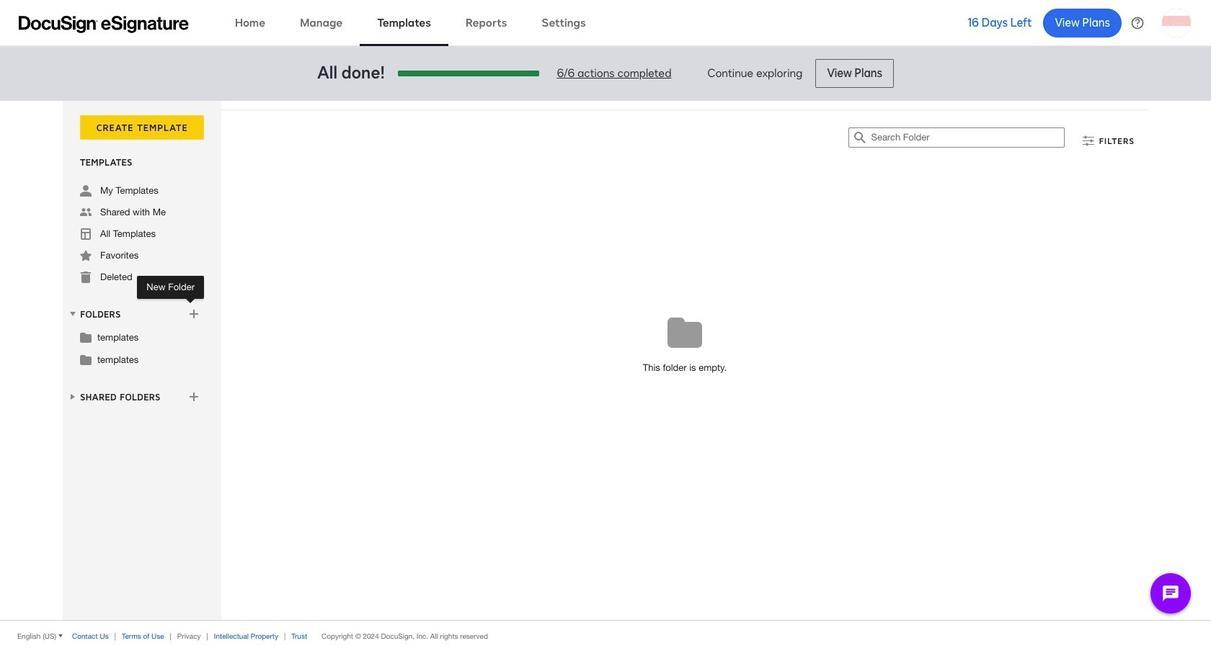 Task type: locate. For each thing, give the bounding box(es) containing it.
folder image
[[80, 332, 92, 343]]

tooltip
[[137, 276, 204, 299]]

user image
[[80, 185, 92, 197]]

folder image
[[80, 354, 92, 366]]

tooltip inside secondary navigation region
[[137, 276, 204, 299]]

more info region
[[0, 621, 1211, 652]]

shared image
[[80, 207, 92, 218]]

your uploaded profile image image
[[1162, 8, 1191, 37]]



Task type: describe. For each thing, give the bounding box(es) containing it.
docusign esignature image
[[19, 16, 189, 33]]

view folders image
[[67, 308, 79, 320]]

view shared folders image
[[67, 391, 79, 403]]

trash image
[[80, 272, 92, 283]]

Search Folder text field
[[871, 128, 1065, 147]]

star filled image
[[80, 250, 92, 262]]

templates image
[[80, 229, 92, 240]]

secondary navigation region
[[63, 101, 1152, 621]]



